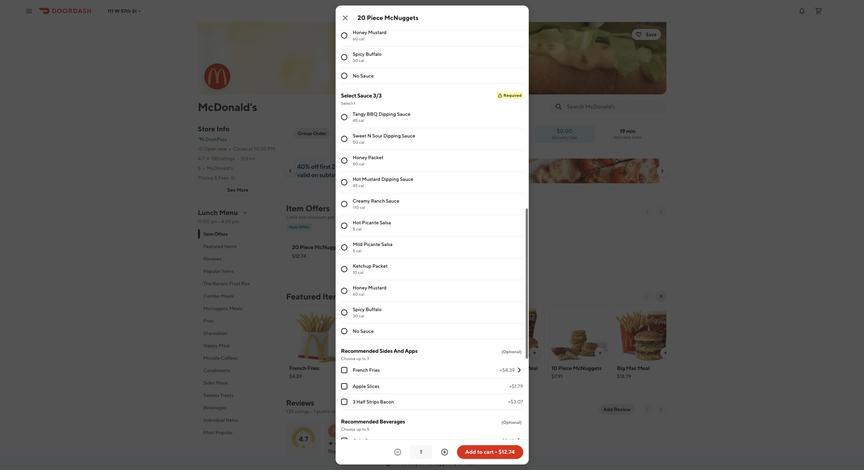 Task type: vqa. For each thing, say whether or not it's contained in the screenshot.
The "Fee," associated with The Cheesecake Factory
no



Task type: describe. For each thing, give the bounding box(es) containing it.
0 vertical spatial 4.7
[[198, 156, 204, 161]]

+$4.39
[[500, 368, 515, 373]]

happy meal button
[[198, 340, 278, 352]]

beverages inside button
[[203, 405, 226, 411]]

recommended sides and apps choose up to 3
[[341, 348, 418, 362]]

see for see more
[[227, 187, 236, 193]]

57th
[[121, 8, 131, 14]]

choose inside recommended sides and apps choose up to 3
[[341, 356, 356, 362]]

add item to cart image for french fries
[[335, 351, 341, 356]]

french fries image
[[287, 305, 348, 363]]

30 inside select sauce 3/3 group
[[353, 314, 358, 319]]

0 vertical spatial mustard
[[368, 30, 387, 35]]

- inside button
[[495, 449, 498, 456]]

am
[[211, 219, 217, 225]]

treats
[[220, 393, 234, 399]]

add review
[[604, 407, 631, 413]]

hot for hot picante salsa
[[353, 220, 361, 226]]

tangy
[[353, 111, 366, 117]]

sides inside recommended sides and apps choose up to 3
[[380, 348, 393, 355]]

pamela d
[[344, 428, 367, 435]]

mustard inside hot mustard dipping sauce 45 cal
[[362, 177, 381, 182]]

0.6 mi
[[241, 156, 255, 161]]

recommended beverages group
[[341, 419, 523, 471]]

• inside reviews 135 ratings • 1 public review
[[311, 409, 313, 415]]

offer
[[299, 225, 310, 230]]

meal inside big mac meal $13.79
[[638, 365, 650, 372]]

honey inside group
[[353, 30, 367, 35]]

group order button
[[293, 128, 331, 139]]

bacon
[[380, 400, 394, 405]]

mcnuggets for 20 piece mcnuggets $12.74
[[315, 244, 343, 251]]

item offers
[[203, 232, 228, 237]]

1 horizontal spatial featured items
[[286, 292, 344, 302]]

recommended for recommended beverages
[[341, 419, 379, 425]]

0 vertical spatial previous button of carousel image
[[288, 168, 293, 174]]

$14.04
[[486, 374, 501, 380]]

honey packet 50 cal
[[353, 155, 384, 167]]

111 w 57th st button
[[108, 8, 142, 14]]

111 w 57th st
[[108, 8, 137, 14]]

reviews for reviews 135 ratings • 1 public review
[[286, 399, 314, 408]]

meals for combo meals
[[221, 294, 234, 299]]

mcnuggetsⓡ
[[423, 460, 458, 467]]

notification bell image
[[798, 7, 806, 15]]

item for item offers
[[203, 232, 213, 237]]

closes
[[233, 146, 248, 152]]

0 vertical spatial mcdonald's
[[198, 100, 257, 114]]

offers for item offers
[[214, 232, 228, 237]]

sauce inside hot mustard dipping sauce 45 cal
[[400, 177, 413, 182]]

pricing & fees button
[[198, 175, 236, 182]]

(optional) for recommended beverages
[[502, 420, 522, 425]]

add for add to cart - $12.74
[[465, 449, 476, 456]]

3 honey from the top
[[353, 285, 367, 291]]

previous image
[[644, 407, 650, 413]]

items for popular items button
[[222, 269, 234, 274]]

free 20pc mcnuggetsⓡ on $20+
[[396, 460, 479, 467]]

public
[[317, 409, 330, 415]]

add for add review
[[604, 407, 613, 413]]

60 inside group
[[353, 36, 358, 41]]

cal inside tangy bbq dipping sauce 45 cal
[[359, 118, 364, 123]]

per
[[328, 215, 335, 220]]

piece for 20 piece mcnuggets $12.74
[[300, 244, 314, 251]]

kerwin
[[213, 281, 228, 287]]

increase quantity by 1 image
[[440, 449, 449, 457]]

picante for mild
[[364, 242, 380, 247]]

popular inside popular items button
[[203, 269, 221, 274]]

at
[[249, 146, 253, 152]]

no sauce radio inside select sauce 3/3 group
[[341, 329, 347, 335]]

sides more
[[203, 381, 228, 386]]

next button of carousel image for previous button of carousel image
[[658, 209, 664, 215]]

items inside heading
[[323, 292, 344, 302]]

+$2.69
[[500, 439, 515, 444]]

0 horizontal spatial 135
[[211, 156, 219, 161]]

stars
[[303, 457, 312, 462]]

save button
[[632, 29, 661, 40]]

packet for ketchup packet
[[373, 264, 388, 269]]

2 off from the left
[[381, 163, 389, 170]]

select promotional banner element
[[456, 184, 497, 196]]

dashpass
[[205, 137, 227, 142]]

mi
[[250, 156, 255, 161]]

$10
[[370, 163, 380, 170]]

mcnuggets meals
[[203, 306, 242, 312]]

individual items
[[203, 418, 238, 423]]

sauce inside group
[[360, 73, 374, 79]]

2 cheeseburger meal image
[[483, 305, 544, 363]]

meals for mcnuggets meals
[[229, 306, 242, 312]]

spicy inside select sauce 3/3 group
[[353, 307, 365, 313]]

50 inside sweet n sour dipping sauce 50 cal
[[353, 140, 358, 145]]

20 for 20 piece mcnuggets
[[358, 14, 366, 21]]

1 vertical spatial previous button of carousel image
[[644, 294, 650, 300]]

20 piece mcnuggets
[[358, 14, 419, 21]]

the kerwin frost box
[[203, 281, 250, 287]]

10 piece mcnuggets meal image
[[352, 305, 413, 363]]

mac
[[626, 365, 637, 372]]

beverages button
[[198, 402, 278, 414]]

cart
[[484, 449, 494, 456]]

items for featured items button
[[224, 244, 237, 249]]

1 for select
[[354, 101, 355, 106]]

slices
[[367, 384, 380, 390]]

select sauce 3/3 group
[[341, 92, 523, 340]]

beverages inside recommended beverages choose up to 5
[[380, 419, 405, 425]]

dipping for bbq
[[379, 111, 396, 117]]

cal inside sweet n sour dipping sauce 50 cal
[[359, 140, 365, 145]]

30 inside group
[[353, 58, 358, 63]]

5 right "of"
[[300, 457, 302, 462]]

2 inside 40% off first 2 orders up to $10 off with 40welcome, valid on subtotals $15
[[332, 163, 335, 170]]

open menu image
[[25, 7, 33, 15]]

lunch
[[198, 209, 218, 217]]

more for see more
[[237, 187, 249, 193]]

10:30
[[254, 146, 267, 152]]

french for french fries $4.39
[[289, 365, 307, 372]]

hot picante salsa 5 cal
[[353, 220, 391, 232]]

reviews 135 ratings • 1 public review
[[286, 399, 346, 415]]

3/3
[[373, 92, 382, 99]]

$7.91
[[552, 374, 563, 380]]

0 horizontal spatial ratings
[[220, 156, 235, 161]]

sweet
[[353, 133, 367, 139]]

+$3.07
[[508, 400, 523, 405]]

piece for 10 piece mcnuggets meal $13.99
[[362, 365, 375, 372]]

happy
[[203, 343, 218, 349]]

ratings inside reviews 135 ratings • 1 public review
[[295, 409, 310, 415]]

Current quantity is 1 number field
[[414, 449, 428, 457]]

apple slices
[[353, 384, 380, 390]]

review
[[331, 409, 346, 415]]

sweets treats
[[203, 393, 234, 399]]

no inside group
[[353, 73, 359, 79]]

big mac meal image
[[614, 305, 675, 363]]

orders
[[336, 163, 354, 170]]

all
[[448, 448, 453, 454]]

5 inside recommended beverages choose up to 5
[[367, 427, 370, 432]]

sauce inside select sauce 3/3 select 1
[[357, 92, 372, 99]]

none checkbox inside recommended beverages group
[[341, 438, 347, 444]]

50 inside honey packet 50 cal
[[353, 161, 358, 167]]

choose inside recommended beverages choose up to 5
[[341, 427, 356, 432]]

featured items heading
[[286, 291, 344, 302]]

20pc
[[409, 460, 422, 467]]

40welcome,
[[403, 163, 445, 170]]

$12.74 inside the 20 piece mcnuggets $12.74
[[292, 254, 306, 259]]

first
[[320, 163, 331, 170]]

honey mustard 60 cal inside select sauce 3/3 group
[[353, 285, 387, 297]]

now
[[218, 146, 227, 152]]

20 for 20 piece mcnuggets $12.74
[[292, 244, 299, 251]]

bbq
[[367, 111, 378, 117]]

no sauce inside select sauce 3/3 group
[[353, 329, 374, 334]]

60 inside select sauce 3/3 group
[[353, 292, 358, 297]]

sweet n sour dipping sauce 50 cal
[[353, 133, 415, 145]]

cal inside hot mustard dipping sauce 45 cal
[[359, 183, 364, 188]]

salsa for hot picante salsa
[[380, 220, 391, 226]]

mcnuggets meals button
[[198, 303, 278, 315]]

cal inside hot picante salsa 5 cal
[[356, 227, 362, 232]]

half
[[357, 400, 366, 405]]

order
[[313, 131, 327, 136]]

discount
[[308, 215, 327, 220]]

next image
[[658, 407, 664, 413]]

see for see all
[[439, 448, 447, 454]]

free
[[396, 460, 408, 467]]

recommended for recommended sides and apps
[[341, 348, 379, 355]]

menu
[[219, 209, 238, 217]]

sweets
[[203, 393, 219, 399]]

condiments button
[[198, 365, 278, 377]]

spicy inside group
[[353, 51, 365, 57]]

110
[[353, 205, 359, 210]]

featured items inside button
[[203, 244, 237, 249]]

cal inside mild picante salsa 5 cal
[[356, 248, 362, 254]]

pamela
[[344, 428, 362, 435]]

p
[[332, 428, 337, 435]]

fries inside button
[[203, 318, 214, 324]]

item for item offers limit one discount per order
[[286, 204, 304, 213]]

$12.74 inside button
[[499, 449, 515, 456]]

big mac meal $13.79
[[617, 365, 650, 380]]

cal inside creamy ranch sauce 110 cal
[[360, 205, 365, 210]]

strips
[[367, 400, 379, 405]]

10 inside ketchup packet 10 cal
[[353, 270, 357, 275]]

2 select from the top
[[341, 101, 353, 106]]

20 piece mcnuggets dialog
[[336, 0, 529, 471]]

1 vertical spatial 4.7
[[299, 435, 308, 443]]

Item Search search field
[[567, 103, 661, 111]]

group order
[[298, 131, 327, 136]]

items for individual items "button"
[[226, 418, 238, 423]]

135 inside reviews 135 ratings • 1 public review
[[286, 409, 294, 415]]

• left 0.6
[[237, 156, 239, 161]]

lunch menu
[[198, 209, 238, 217]]

and
[[394, 348, 404, 355]]

(optional) for recommended sides and apps
[[502, 350, 522, 355]]

time
[[632, 135, 642, 140]]

open
[[204, 146, 217, 152]]



Task type: locate. For each thing, give the bounding box(es) containing it.
1 no sauce from the top
[[353, 73, 374, 79]]

2 up $14.04
[[486, 365, 489, 372]]

4:59
[[221, 219, 231, 225]]

item for item offer
[[289, 225, 298, 230]]

2 vertical spatial up
[[356, 427, 361, 432]]

1 vertical spatial next button of carousel image
[[658, 294, 664, 300]]

spicy buffalo 30 cal inside group
[[353, 51, 382, 63]]

previous button of carousel image
[[288, 168, 293, 174], [644, 294, 650, 300]]

$0.00
[[557, 128, 573, 134]]

featured inside featured items button
[[203, 244, 223, 249]]

spicy buffalo 30 cal
[[353, 51, 382, 63], [353, 307, 382, 319]]

0 vertical spatial 50
[[353, 140, 358, 145]]

sauce right ranch
[[386, 198, 400, 204]]

2 add item to cart image from the left
[[663, 351, 669, 356]]

0 vertical spatial ratings
[[220, 156, 235, 161]]

popular inside most popular button
[[216, 430, 233, 436]]

salsa down creamy ranch sauce 110 cal
[[380, 220, 391, 226]]

add inside button
[[604, 407, 613, 413]]

recommended inside recommended beverages choose up to 5
[[341, 419, 379, 425]]

combo
[[203, 294, 220, 299]]

1 vertical spatial choose
[[341, 427, 356, 432]]

45 inside tangy bbq dipping sauce 45 cal
[[353, 118, 358, 123]]

1 left public
[[314, 409, 316, 415]]

packet for honey packet
[[368, 155, 384, 160]]

10 piece mcnuggets meal $13.99
[[355, 365, 405, 387]]

0 horizontal spatial fries
[[203, 318, 214, 324]]

0 vertical spatial $12.74
[[292, 254, 306, 259]]

creamy ranch sauce 110 cal
[[353, 198, 400, 210]]

french fries $4.39
[[289, 365, 319, 380]]

recommended up french fries
[[341, 348, 379, 355]]

dipping right bbq
[[379, 111, 396, 117]]

10 up $13.99 on the left bottom of page
[[355, 365, 361, 372]]

most popular button
[[198, 427, 278, 439]]

group
[[341, 0, 523, 84]]

meals inside button
[[229, 306, 242, 312]]

2 next button of carousel image from the top
[[658, 294, 664, 300]]

see down fees at the left of the page
[[227, 187, 236, 193]]

$13.99
[[355, 382, 370, 387]]

1 horizontal spatial 2
[[486, 365, 489, 372]]

add item to cart image for mcnuggets
[[597, 351, 603, 356]]

1 30 from the top
[[353, 58, 358, 63]]

1 vertical spatial dipping
[[384, 133, 401, 139]]

on left $20+
[[459, 460, 465, 467]]

5 inside mild picante salsa 5 cal
[[353, 248, 355, 254]]

0 vertical spatial no sauce radio
[[341, 73, 347, 79]]

0 vertical spatial choose
[[341, 356, 356, 362]]

piece right 10 cal
[[367, 14, 383, 21]]

$ • mcdonald's
[[198, 166, 233, 171]]

5 up mild
[[353, 227, 355, 232]]

add to cart - $12.74 button
[[457, 446, 523, 460]]

limit
[[286, 215, 297, 220]]

2 no sauce from the top
[[353, 329, 374, 334]]

french up $4.39
[[289, 365, 307, 372]]

beverages down bacon
[[380, 419, 405, 425]]

0 vertical spatial picante
[[362, 220, 379, 226]]

meal inside happy meal button
[[219, 343, 230, 349]]

mcnuggets for 20 piece mcnuggets
[[384, 14, 419, 21]]

to inside button
[[477, 449, 483, 456]]

1 horizontal spatial 1
[[354, 101, 355, 106]]

delivery inside $0.00 delivery fee
[[552, 135, 569, 140]]

3 add item to cart image from the left
[[532, 351, 537, 356]]

1 no sauce radio from the top
[[341, 73, 347, 79]]

3 left 'half'
[[353, 400, 356, 405]]

see left all on the bottom right
[[439, 448, 447, 454]]

1 vertical spatial salsa
[[381, 242, 393, 247]]

to left $10
[[363, 163, 369, 170]]

more inside button
[[237, 187, 249, 193]]

featured inside featured items heading
[[286, 292, 321, 302]]

sauce inside creamy ranch sauce 110 cal
[[386, 198, 400, 204]]

off
[[311, 163, 319, 170], [381, 163, 389, 170]]

0 horizontal spatial more
[[216, 381, 228, 386]]

piece up $13.99 on the left bottom of page
[[362, 365, 375, 372]]

1 vertical spatial packet
[[373, 264, 388, 269]]

item up limit
[[286, 204, 304, 213]]

add left review
[[604, 407, 613, 413]]

sauce inside sweet n sour dipping sauce 50 cal
[[402, 133, 415, 139]]

1 horizontal spatial $12.74
[[499, 449, 515, 456]]

45 down $15
[[353, 183, 358, 188]]

off left first
[[311, 163, 319, 170]]

add item to cart image for meal
[[663, 351, 669, 356]]

2 no from the top
[[353, 329, 359, 334]]

up for orders
[[355, 163, 362, 170]]

0 horizontal spatial $12.74
[[292, 254, 306, 259]]

fries
[[203, 318, 214, 324], [308, 365, 319, 372], [369, 368, 380, 373]]

0 vertical spatial 1
[[354, 101, 355, 106]]

0 vertical spatial up
[[355, 163, 362, 170]]

ketchup
[[353, 264, 372, 269]]

1 honey mustard 60 cal from the top
[[353, 30, 387, 41]]

4.7 up of 5 stars
[[299, 435, 308, 443]]

10 down the ketchup
[[353, 270, 357, 275]]

to inside 40% off first 2 orders up to $10 off with 40welcome, valid on subtotals $15
[[363, 163, 369, 170]]

no inside select sauce 3/3 group
[[353, 329, 359, 334]]

mcdonald's
[[198, 100, 257, 114], [207, 166, 233, 171]]

popular down the individual items
[[216, 430, 233, 436]]

1 horizontal spatial reviews
[[286, 399, 314, 408]]

1 horizontal spatial see
[[439, 448, 447, 454]]

1 no from the top
[[353, 73, 359, 79]]

hot down 110 in the left top of the page
[[353, 220, 361, 226]]

- right am
[[218, 219, 220, 225]]

0 vertical spatial offers
[[306, 204, 330, 213]]

mcnuggets for 10 piece mcnuggets $7.91
[[573, 365, 602, 372]]

cal inside honey packet 50 cal
[[359, 161, 365, 167]]

meal right mac
[[638, 365, 650, 372]]

see all link
[[433, 421, 459, 471]]

1 vertical spatial 135
[[286, 409, 294, 415]]

next button of carousel image for bottommost previous button of carousel icon
[[658, 294, 664, 300]]

2 recommended from the top
[[341, 419, 379, 425]]

no up recommended sides and apps choose up to 3
[[353, 329, 359, 334]]

popular items button
[[198, 265, 278, 278]]

1 vertical spatial ratings
[[295, 409, 310, 415]]

item inside item offers limit one discount per order
[[286, 204, 304, 213]]

next button of carousel image
[[658, 209, 664, 215], [658, 294, 664, 300]]

0 vertical spatial featured items
[[203, 244, 237, 249]]

&
[[214, 175, 217, 181]]

item down limit
[[289, 225, 298, 230]]

• right $
[[203, 166, 205, 171]]

0 vertical spatial sides
[[380, 348, 393, 355]]

sides up 'sweets'
[[203, 381, 215, 386]]

mcnuggets
[[203, 306, 228, 312]]

0 vertical spatial recommended
[[341, 348, 379, 355]]

picante for hot
[[362, 220, 379, 226]]

1 vertical spatial more
[[216, 381, 228, 386]]

• right now on the top
[[229, 146, 231, 152]]

0 horizontal spatial 3
[[353, 400, 356, 405]]

dipping right sour
[[384, 133, 401, 139]]

2 60 from the top
[[353, 292, 358, 297]]

0 horizontal spatial on
[[311, 171, 318, 179]]

0 vertical spatial 20
[[358, 14, 366, 21]]

60 down 10 cal
[[353, 36, 358, 41]]

honey inside honey packet 50 cal
[[353, 155, 367, 160]]

40%
[[297, 163, 310, 170]]

choose
[[341, 356, 356, 362], [341, 427, 356, 432]]

-
[[218, 219, 220, 225], [495, 449, 498, 456]]

hot inside hot picante salsa 5 cal
[[353, 220, 361, 226]]

0 horizontal spatial 20
[[292, 244, 299, 251]]

more
[[237, 187, 249, 193], [216, 381, 228, 386]]

0 vertical spatial hot
[[353, 177, 361, 182]]

add to cart - $12.74
[[465, 449, 515, 456]]

meals up fries button
[[229, 306, 242, 312]]

packet right the ketchup
[[373, 264, 388, 269]]

0 vertical spatial 45
[[353, 118, 358, 123]]

sauce right sour
[[402, 133, 415, 139]]

1 60 from the top
[[353, 36, 358, 41]]

picante down creamy ranch sauce 110 cal
[[362, 220, 379, 226]]

1 vertical spatial sides
[[203, 381, 215, 386]]

fries button
[[198, 315, 278, 327]]

mustard down $10
[[362, 177, 381, 182]]

buffalo inside select sauce 3/3 group
[[366, 307, 382, 313]]

decrease quantity by 1 image
[[394, 449, 402, 457]]

hot down 'orders'
[[353, 177, 361, 182]]

hot mustard dipping sauce 45 cal
[[353, 177, 413, 188]]

subtotals
[[319, 171, 345, 179]]

135 up $ • mcdonald's on the top left
[[211, 156, 219, 161]]

45 down tangy on the top of the page
[[353, 118, 358, 123]]

1 next button of carousel image from the top
[[658, 209, 664, 215]]

0 vertical spatial select
[[341, 92, 356, 99]]

$12.74 down item offer
[[292, 254, 306, 259]]

hot
[[353, 177, 361, 182], [353, 220, 361, 226]]

0 vertical spatial (optional)
[[502, 350, 522, 355]]

sauce inside tangy bbq dipping sauce 45 cal
[[397, 111, 411, 117]]

order
[[336, 215, 348, 220]]

1 vertical spatial 30
[[353, 314, 358, 319]]

to inside recommended beverages choose up to 5
[[362, 427, 366, 432]]

1 vertical spatial featured items
[[286, 292, 344, 302]]

1 choose from the top
[[341, 356, 356, 362]]

1 honey from the top
[[353, 30, 367, 35]]

up left d at the bottom left
[[356, 427, 361, 432]]

2 honey mustard 60 cal from the top
[[353, 285, 387, 297]]

1 up tangy on the top of the page
[[354, 101, 355, 106]]

20
[[358, 14, 366, 21], [292, 244, 299, 251]]

• left public
[[311, 409, 313, 415]]

10 up $7.91
[[552, 365, 557, 372]]

1 vertical spatial 45
[[353, 183, 358, 188]]

2 vertical spatial dipping
[[382, 177, 399, 182]]

0 horizontal spatial -
[[218, 219, 220, 225]]

honey down 10 cal
[[353, 30, 367, 35]]

$15
[[346, 171, 355, 179]]

meals inside button
[[221, 294, 234, 299]]

piece up $7.91
[[558, 365, 572, 372]]

None radio
[[341, 11, 347, 17], [341, 32, 347, 39], [341, 54, 347, 60], [341, 114, 347, 120], [341, 136, 347, 142], [341, 179, 347, 186], [341, 201, 347, 207], [341, 245, 347, 251], [341, 266, 347, 273], [341, 11, 347, 17], [341, 32, 347, 39], [341, 54, 347, 60], [341, 114, 347, 120], [341, 136, 347, 142], [341, 179, 347, 186], [341, 201, 347, 207], [341, 245, 347, 251], [341, 266, 347, 273]]

with
[[390, 163, 402, 170]]

frost
[[229, 281, 241, 287]]

beverages up individual
[[203, 405, 226, 411]]

sauce up 3/3 on the left top of page
[[360, 73, 374, 79]]

10 right close 20 piece mcnuggets icon
[[353, 14, 357, 20]]

1 horizontal spatial 135
[[286, 409, 294, 415]]

meals down the kerwin frost box
[[221, 294, 234, 299]]

add item to cart image
[[335, 351, 341, 356], [401, 351, 406, 356], [532, 351, 537, 356]]

10 for 10 cal
[[353, 14, 357, 20]]

None radio
[[341, 158, 347, 164], [341, 223, 347, 229], [341, 288, 347, 294], [341, 310, 347, 316], [341, 158, 347, 164], [341, 223, 347, 229], [341, 288, 347, 294], [341, 310, 347, 316]]

delivery inside "19 min delivery time"
[[614, 135, 631, 140]]

(optional) up +$2.69
[[502, 420, 522, 425]]

1 vertical spatial (optional)
[[502, 420, 522, 425]]

1 horizontal spatial on
[[459, 460, 465, 467]]

dipping for mustard
[[382, 177, 399, 182]]

2 spicy from the top
[[353, 307, 365, 313]]

hot for hot mustard dipping sauce
[[353, 177, 361, 182]]

most popular
[[203, 430, 233, 436]]

0 vertical spatial spicy buffalo 30 cal
[[353, 51, 382, 63]]

dipping inside sweet n sour dipping sauce 50 cal
[[384, 133, 401, 139]]

reviews inside reviews 135 ratings • 1 public review
[[286, 399, 314, 408]]

piece inside the 20 piece mcnuggets $12.74
[[300, 244, 314, 251]]

1 vertical spatial popular
[[216, 430, 233, 436]]

french up $13.99 on the left bottom of page
[[353, 368, 368, 373]]

0 vertical spatial honey
[[353, 30, 367, 35]]

ratings down reviews link
[[295, 409, 310, 415]]

1 vertical spatial 50
[[353, 161, 358, 167]]

to right pamela
[[362, 427, 366, 432]]

mcdonald's up info
[[198, 100, 257, 114]]

mild
[[353, 242, 363, 247]]

• closes at 10:30 pm
[[229, 146, 275, 152]]

10 inside 10 piece mcnuggets meal $13.99
[[355, 365, 361, 372]]

sauce down the "with"
[[400, 177, 413, 182]]

dipping inside tangy bbq dipping sauce 45 cal
[[379, 111, 396, 117]]

1 50 from the top
[[353, 140, 358, 145]]

offers
[[306, 204, 330, 213], [214, 232, 228, 237]]

big
[[617, 365, 625, 372]]

mcnuggets inside the 20 piece mcnuggets $12.74
[[315, 244, 343, 251]]

sides left and
[[380, 348, 393, 355]]

$12.74 down +$2.69
[[499, 449, 515, 456]]

fee
[[570, 135, 577, 140]]

0 vertical spatial dipping
[[379, 111, 396, 117]]

sauce
[[360, 73, 374, 79], [357, 92, 372, 99], [397, 111, 411, 117], [402, 133, 415, 139], [400, 177, 413, 182], [386, 198, 400, 204], [360, 329, 374, 334]]

reviews for reviews
[[203, 256, 222, 262]]

most
[[203, 430, 215, 436]]

mustard down 20 piece mcnuggets
[[368, 30, 387, 35]]

offers down 11:00 am - 4:59 pm
[[214, 232, 228, 237]]

1 (optional) from the top
[[502, 350, 522, 355]]

60
[[353, 36, 358, 41], [353, 292, 358, 297]]

more up sweets treats
[[216, 381, 228, 386]]

cheeseburger
[[490, 365, 525, 372]]

sauce up recommended sides and apps choose up to 3
[[360, 329, 374, 334]]

45 inside hot mustard dipping sauce 45 cal
[[353, 183, 358, 188]]

0 horizontal spatial 1
[[314, 409, 316, 415]]

honey down ketchup packet 10 cal
[[353, 285, 367, 291]]

recommended beverages choose up to 5
[[341, 419, 405, 432]]

mild picante salsa 5 cal
[[353, 242, 393, 254]]

1 select from the top
[[341, 92, 356, 99]]

2 vertical spatial mustard
[[368, 285, 387, 291]]

fries inside french fries $4.39
[[308, 365, 319, 372]]

(optional) up cheeseburger
[[502, 350, 522, 355]]

on inside 40% off first 2 orders up to $10 off with 40welcome, valid on subtotals $15
[[311, 171, 318, 179]]

1 off from the left
[[311, 163, 319, 170]]

shareables
[[203, 331, 228, 336]]

0 horizontal spatial featured
[[203, 244, 223, 249]]

135 ratings •
[[211, 156, 239, 161]]

delivery down $0.00
[[552, 135, 569, 140]]

up inside recommended beverages choose up to 5
[[356, 427, 361, 432]]

1 add item to cart image from the left
[[335, 351, 341, 356]]

1 vertical spatial hot
[[353, 220, 361, 226]]

to inside recommended sides and apps choose up to 3
[[362, 356, 366, 362]]

111
[[108, 8, 113, 14]]

meal up mccafe coffees
[[219, 343, 230, 349]]

None checkbox
[[341, 438, 347, 444]]

50 down sweet
[[353, 140, 358, 145]]

sides inside 'button'
[[203, 381, 215, 386]]

2 delivery from the left
[[552, 135, 569, 140]]

1 vertical spatial reviews
[[286, 399, 314, 408]]

2 spicy buffalo 30 cal from the top
[[353, 307, 382, 319]]

featured items
[[203, 244, 237, 249], [286, 292, 344, 302]]

french inside recommended sides and apps group
[[353, 368, 368, 373]]

0 vertical spatial item
[[286, 204, 304, 213]]

piece for 20 piece mcnuggets
[[367, 14, 383, 21]]

45 for tangy bbq dipping sauce
[[353, 118, 358, 123]]

2 no sauce radio from the top
[[341, 329, 347, 335]]

mcchicken image
[[418, 305, 479, 363]]

3 half strips bacon
[[353, 400, 394, 405]]

1 inside reviews 135 ratings • 1 public review
[[314, 409, 316, 415]]

1 horizontal spatial -
[[495, 449, 498, 456]]

2 horizontal spatial add item to cart image
[[532, 351, 537, 356]]

0 horizontal spatial see
[[227, 187, 236, 193]]

see inside button
[[227, 187, 236, 193]]

0 vertical spatial 3
[[367, 356, 369, 362]]

hot inside hot mustard dipping sauce 45 cal
[[353, 177, 361, 182]]

close 20 piece mcnuggets image
[[341, 14, 349, 22]]

50 up $15
[[353, 161, 358, 167]]

add inside button
[[465, 449, 476, 456]]

up up $15
[[355, 163, 362, 170]]

1 horizontal spatial fries
[[308, 365, 319, 372]]

1 recommended from the top
[[341, 348, 379, 355]]

3 up french fries
[[367, 356, 369, 362]]

0 items, open order cart image
[[815, 7, 823, 15]]

offers inside item offers limit one discount per order
[[306, 204, 330, 213]]

1 vertical spatial see
[[439, 448, 447, 454]]

10 piece mcnuggets image
[[549, 305, 610, 363]]

1 delivery from the left
[[614, 135, 631, 140]]

of
[[296, 457, 299, 462]]

fries for french fries $4.39
[[308, 365, 319, 372]]

french
[[289, 365, 307, 372], [353, 368, 368, 373]]

piece for 10 piece mcnuggets $7.91
[[558, 365, 572, 372]]

10 for 10 piece mcnuggets $7.91
[[552, 365, 557, 372]]

pricing
[[198, 175, 213, 181]]

0 horizontal spatial 4.7
[[198, 156, 204, 161]]

mcnuggets inside dialog
[[384, 14, 419, 21]]

min
[[626, 128, 636, 135]]

0 vertical spatial add
[[604, 407, 613, 413]]

2 hot from the top
[[353, 220, 361, 226]]

fries for french fries
[[369, 368, 380, 373]]

on right valid
[[311, 171, 318, 179]]

0 vertical spatial featured
[[203, 244, 223, 249]]

1 hot from the top
[[353, 177, 361, 182]]

picante inside mild picante salsa 5 cal
[[364, 242, 380, 247]]

1 vertical spatial add
[[465, 449, 476, 456]]

1 vertical spatial meals
[[229, 306, 242, 312]]

recommended inside recommended sides and apps choose up to 3
[[341, 348, 379, 355]]

10 inside group
[[353, 14, 357, 20]]

group containing honey mustard
[[341, 0, 523, 84]]

add
[[604, 407, 613, 413], [465, 449, 476, 456]]

recommended sides and apps group
[[341, 348, 523, 410]]

10 for 10 piece mcnuggets meal $13.99
[[355, 365, 361, 372]]

up up french fries
[[356, 356, 361, 362]]

no sauce up select sauce 3/3 select 1
[[353, 73, 374, 79]]

19
[[620, 128, 625, 135]]

one
[[298, 215, 307, 220]]

2 vertical spatial item
[[203, 232, 213, 237]]

0.6
[[241, 156, 249, 161]]

reviews up popular items
[[203, 256, 222, 262]]

5 inside hot picante salsa 5 cal
[[353, 227, 355, 232]]

to left cart
[[477, 449, 483, 456]]

of 5 stars
[[296, 457, 312, 462]]

mcnuggets inside 10 piece mcnuggets $7.91
[[573, 365, 602, 372]]

0 horizontal spatial add item to cart image
[[335, 351, 341, 356]]

1 horizontal spatial more
[[237, 187, 249, 193]]

0 vertical spatial 135
[[211, 156, 219, 161]]

up for choose
[[356, 356, 361, 362]]

honey mustard 60 cal down ketchup packet 10 cal
[[353, 285, 387, 297]]

more up menu
[[237, 187, 249, 193]]

1 vertical spatial honey mustard 60 cal
[[353, 285, 387, 297]]

1 for reviews
[[314, 409, 316, 415]]

1 vertical spatial mcdonald's
[[207, 166, 233, 171]]

recommended up 'pamela d'
[[341, 419, 379, 425]]

spicy buffalo 30 cal inside select sauce 3/3 group
[[353, 307, 382, 319]]

group
[[298, 131, 312, 136]]

mcnuggets inside 10 piece mcnuggets meal $13.99
[[376, 365, 405, 372]]

1 spicy from the top
[[353, 51, 365, 57]]

meal inside "2 cheeseburger meal $14.04"
[[526, 365, 538, 372]]

0 vertical spatial 30
[[353, 58, 358, 63]]

10 inside 10 piece mcnuggets $7.91
[[552, 365, 557, 372]]

2 choose from the top
[[341, 427, 356, 432]]

2 45 from the top
[[353, 183, 358, 188]]

more inside 'button'
[[216, 381, 228, 386]]

no sauce up recommended sides and apps choose up to 3
[[353, 329, 374, 334]]

meal inside 10 piece mcnuggets meal $13.99
[[355, 373, 367, 380]]

more for sides more
[[216, 381, 228, 386]]

1 vertical spatial item
[[289, 225, 298, 230]]

salsa down hot picante salsa 5 cal
[[381, 242, 393, 247]]

20 inside the 20 piece mcnuggets $12.74
[[292, 244, 299, 251]]

salsa for mild picante salsa
[[381, 242, 393, 247]]

previous button of carousel image
[[644, 209, 650, 215]]

2 (optional) from the top
[[502, 420, 522, 425]]

sour
[[372, 133, 383, 139]]

0 horizontal spatial beverages
[[203, 405, 226, 411]]

mustard down ketchup packet 10 cal
[[368, 285, 387, 291]]

picante right mild
[[364, 242, 380, 247]]

No Sauce radio
[[341, 73, 347, 79], [341, 329, 347, 335]]

1 buffalo from the top
[[366, 51, 382, 57]]

happy meal
[[203, 343, 230, 349]]

add item to cart image
[[597, 351, 603, 356], [663, 351, 669, 356]]

4.7 up $
[[198, 156, 204, 161]]

offers up discount
[[306, 204, 330, 213]]

see more
[[227, 187, 249, 193]]

0 horizontal spatial offers
[[214, 232, 228, 237]]

up inside recommended sides and apps choose up to 3
[[356, 356, 361, 362]]

2 buffalo from the top
[[366, 307, 382, 313]]

20 down item offer
[[292, 244, 299, 251]]

11:00 am - 4:59 pm
[[198, 219, 239, 225]]

1 vertical spatial 2
[[486, 365, 489, 372]]

cal inside ketchup packet 10 cal
[[358, 270, 364, 275]]

french for french fries
[[353, 368, 368, 373]]

135 down reviews link
[[286, 409, 294, 415]]

honey mustard 60 cal inside group
[[353, 30, 387, 41]]

1 vertical spatial on
[[459, 460, 465, 467]]

mcnuggets for 10 piece mcnuggets meal $13.99
[[376, 365, 405, 372]]

(optional)
[[502, 350, 522, 355], [502, 420, 522, 425]]

1 horizontal spatial beverages
[[380, 419, 405, 425]]

2 honey from the top
[[353, 155, 367, 160]]

meal right cheeseburger
[[526, 365, 538, 372]]

add item to cart image for 10 piece mcnuggets meal
[[401, 351, 406, 356]]

45 for hot mustard dipping sauce
[[353, 183, 358, 188]]

2 horizontal spatial fries
[[369, 368, 380, 373]]

d
[[363, 428, 367, 435]]

0 vertical spatial next button of carousel image
[[658, 209, 664, 215]]

0 vertical spatial beverages
[[203, 405, 226, 411]]

None checkbox
[[341, 367, 347, 374], [341, 384, 347, 390], [341, 399, 347, 405], [341, 367, 347, 374], [341, 384, 347, 390], [341, 399, 347, 405]]

item offers heading
[[286, 203, 330, 214]]

choose up french fries
[[341, 356, 356, 362]]

1 vertical spatial honey
[[353, 155, 367, 160]]

ratings down now on the top
[[220, 156, 235, 161]]

popular items
[[203, 269, 234, 274]]

40% off first 2 orders up to $10 off with 40welcome, valid on subtotals $15
[[297, 163, 445, 179]]

20 piece mcnuggets $12.74
[[292, 244, 343, 259]]

packet inside ketchup packet 10 cal
[[373, 264, 388, 269]]

tangy bbq dipping sauce 45 cal
[[353, 111, 411, 123]]

4.7
[[198, 156, 204, 161], [299, 435, 308, 443]]

add item to cart image for 2 cheeseburger meal
[[532, 351, 537, 356]]

coffees
[[221, 356, 238, 361]]

60 down the ketchup
[[353, 292, 358, 297]]

2 30 from the top
[[353, 314, 358, 319]]

0 vertical spatial salsa
[[380, 220, 391, 226]]

mcdonald's image
[[198, 22, 666, 95], [204, 63, 230, 90]]

meal
[[219, 343, 230, 349], [526, 365, 538, 372], [638, 365, 650, 372], [355, 373, 367, 380]]

0 vertical spatial buffalo
[[366, 51, 382, 57]]

3 inside recommended sides and apps choose up to 3
[[367, 356, 369, 362]]

recommended
[[341, 348, 379, 355], [341, 419, 379, 425]]

$13.79
[[617, 374, 632, 380]]

2 cheeseburger meal $14.04
[[486, 365, 538, 380]]

offers for item offers limit one discount per order
[[306, 204, 330, 213]]

mcnuggets
[[384, 14, 419, 21], [315, 244, 343, 251], [376, 365, 405, 372], [573, 365, 602, 372]]

1 vertical spatial offers
[[214, 232, 228, 237]]

0 horizontal spatial 2
[[332, 163, 335, 170]]

honey mustard 60 cal down 10 cal
[[353, 30, 387, 41]]

packet inside honey packet 50 cal
[[368, 155, 384, 160]]

picante inside hot picante salsa 5 cal
[[362, 220, 379, 226]]

1 horizontal spatial offers
[[306, 204, 330, 213]]

2 right first
[[332, 163, 335, 170]]

1 horizontal spatial add item to cart image
[[401, 351, 406, 356]]

dipping inside hot mustard dipping sauce 45 cal
[[382, 177, 399, 182]]

1 horizontal spatial previous button of carousel image
[[644, 294, 650, 300]]

next button of carousel image
[[660, 168, 665, 174]]

no sauce radio inside group
[[341, 73, 347, 79]]

salsa inside mild picante salsa 5 cal
[[381, 242, 393, 247]]

to up french fries
[[362, 356, 366, 362]]

1 spicy buffalo 30 cal from the top
[[353, 51, 382, 63]]

2 inside "2 cheeseburger meal $14.04"
[[486, 365, 489, 372]]

individual
[[203, 418, 225, 423]]

1 horizontal spatial off
[[381, 163, 389, 170]]

reviews down $4.39
[[286, 399, 314, 408]]

no up select sauce 3/3 select 1
[[353, 73, 359, 79]]

delivery left time
[[614, 135, 631, 140]]

item offers limit one discount per order
[[286, 204, 348, 220]]

piece inside 10 piece mcnuggets meal $13.99
[[362, 365, 375, 372]]

1 vertical spatial recommended
[[341, 419, 379, 425]]

apps
[[405, 348, 418, 355]]

1 vertical spatial no sauce
[[353, 329, 374, 334]]

2 50 from the top
[[353, 161, 358, 167]]

1 45 from the top
[[353, 118, 358, 123]]

1 horizontal spatial add item to cart image
[[663, 351, 669, 356]]

1 add item to cart image from the left
[[597, 351, 603, 356]]

2 add item to cart image from the left
[[401, 351, 406, 356]]



